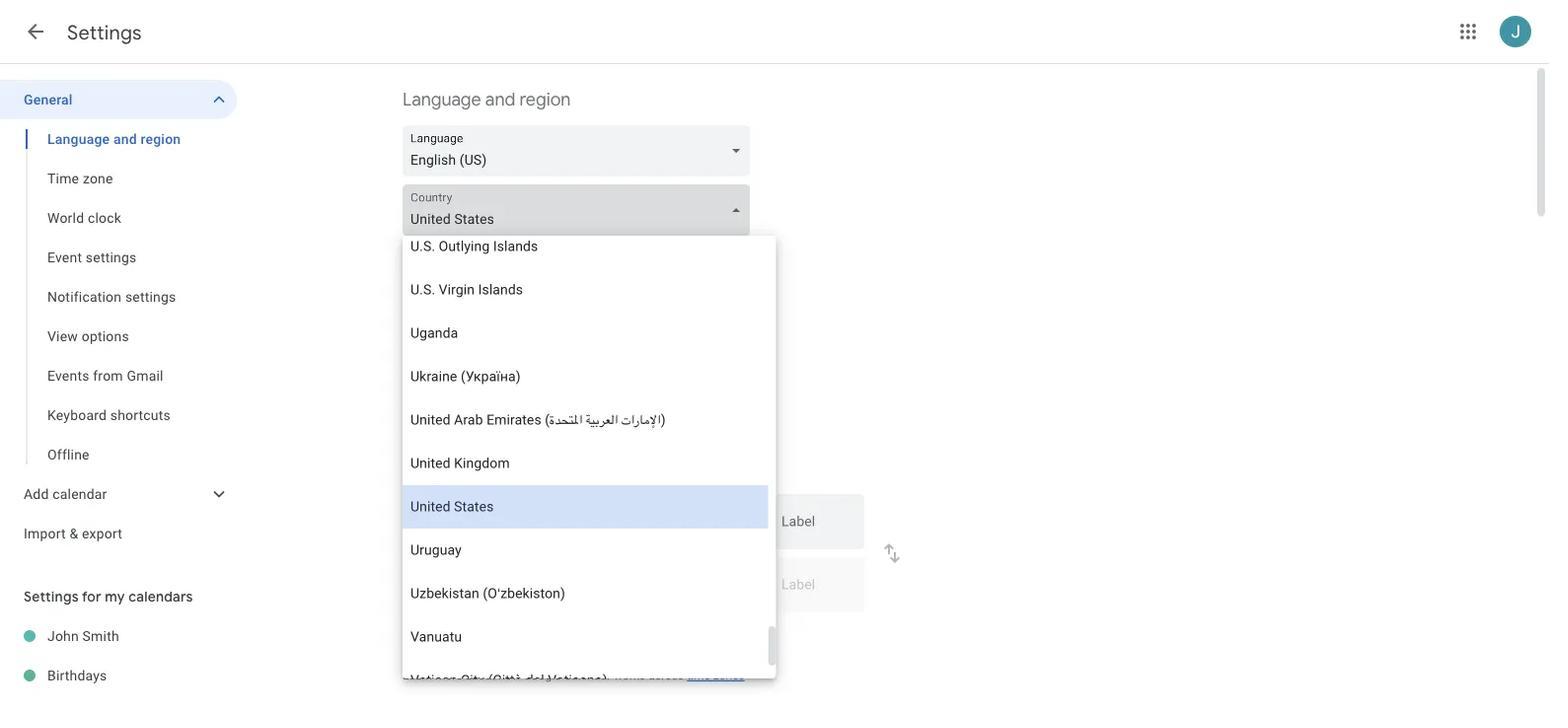 Task type: locate. For each thing, give the bounding box(es) containing it.
settings up general tree item
[[67, 20, 142, 45]]

calendar
[[53, 486, 107, 503]]

calendar
[[564, 669, 611, 683]]

birthdays link
[[47, 657, 237, 696]]

0 horizontal spatial time
[[47, 170, 79, 187]]

go back image
[[24, 20, 47, 43]]

1 horizontal spatial to
[[657, 628, 669, 645]]

to left current
[[657, 628, 669, 645]]

keyboard shortcuts
[[47, 407, 171, 424]]

events from gmail
[[47, 368, 164, 384]]

zone
[[83, 170, 113, 187], [446, 422, 485, 445], [578, 463, 608, 479], [624, 628, 653, 645]]

time left zones on the bottom of page
[[687, 669, 711, 683]]

time up world
[[47, 170, 79, 187]]

settings for my calendars
[[24, 588, 193, 606]]

zone up works
[[624, 628, 653, 645]]

settings up options
[[125, 289, 176, 305]]

zones
[[714, 669, 745, 683]]

time zone
[[47, 170, 113, 187], [403, 422, 485, 445]]

0 vertical spatial time zone
[[47, 170, 113, 187]]

my
[[105, 588, 125, 606], [521, 628, 539, 645]]

smith
[[83, 628, 119, 645]]

time up display
[[403, 422, 442, 445]]

region
[[520, 88, 571, 111], [141, 131, 181, 147]]

events
[[47, 368, 89, 384]]

1 horizontal spatial language and region
[[403, 88, 571, 111]]

settings
[[67, 20, 142, 45], [24, 588, 79, 606]]

general tree item
[[0, 80, 237, 119]]

zone up clock
[[83, 170, 113, 187]]

None field
[[403, 125, 758, 177], [403, 185, 758, 236], [403, 125, 758, 177], [403, 185, 758, 236]]

for
[[82, 588, 101, 606]]

2 vertical spatial time
[[687, 669, 711, 683]]

0 horizontal spatial language
[[47, 131, 110, 147]]

tree containing general
[[0, 80, 237, 554]]

1 vertical spatial settings
[[125, 289, 176, 305]]

settings up notification settings
[[86, 249, 137, 266]]

gmail
[[127, 368, 164, 384]]

0 horizontal spatial and
[[113, 131, 137, 147]]

time right 'primary'
[[593, 628, 620, 645]]

about
[[466, 669, 496, 683]]

0 horizontal spatial region
[[141, 131, 181, 147]]

offline
[[47, 447, 90, 463]]

time zone up 'world clock' in the top left of the page
[[47, 170, 113, 187]]

1 vertical spatial time zone
[[403, 422, 485, 445]]

to right the ask
[[459, 628, 471, 645]]

tree
[[0, 80, 237, 554]]

u.s. virgin islands option
[[403, 269, 769, 312]]

region inside group
[[141, 131, 181, 147]]

1 vertical spatial and
[[113, 131, 137, 147]]

and
[[486, 88, 516, 111], [113, 131, 137, 147]]

0 horizontal spatial time
[[548, 463, 575, 479]]

import & export
[[24, 526, 122, 542]]

1 horizontal spatial language
[[403, 88, 481, 111]]

language
[[403, 88, 481, 111], [47, 131, 110, 147]]

time zone up display
[[403, 422, 485, 445]]

uzbekistan (oʻzbekiston) option
[[403, 573, 769, 616]]

group
[[0, 119, 237, 475]]

vanuatu option
[[403, 616, 769, 659]]

1 horizontal spatial time zone
[[403, 422, 485, 445]]

0 horizontal spatial my
[[105, 588, 125, 606]]

settings for notification settings
[[125, 289, 176, 305]]

settings
[[86, 249, 137, 266], [125, 289, 176, 305]]

ukraine (україна) option
[[403, 355, 769, 399]]

0 vertical spatial language and region
[[403, 88, 571, 111]]

0 horizontal spatial to
[[459, 628, 471, 645]]

clock
[[88, 210, 121, 226]]

1 horizontal spatial and
[[486, 88, 516, 111]]

my right "for"
[[105, 588, 125, 606]]

zone up united states option
[[578, 463, 608, 479]]

general
[[24, 91, 73, 108]]

1 vertical spatial language
[[47, 131, 110, 147]]

my right the update at bottom left
[[521, 628, 539, 645]]

world
[[47, 210, 84, 226]]

0 vertical spatial settings
[[67, 20, 142, 45]]

uganda option
[[403, 312, 769, 355]]

works
[[614, 669, 646, 683]]

1 vertical spatial time
[[403, 422, 442, 445]]

2 horizontal spatial time
[[687, 669, 711, 683]]

Label for primary time zone. text field
[[782, 516, 849, 543]]

time
[[47, 170, 79, 187], [403, 422, 442, 445]]

1 vertical spatial region
[[141, 131, 181, 147]]

0 vertical spatial region
[[520, 88, 571, 111]]

john
[[47, 628, 79, 645]]

0 vertical spatial and
[[486, 88, 516, 111]]

to
[[459, 628, 471, 645], [657, 628, 669, 645]]

0 horizontal spatial time zone
[[47, 170, 113, 187]]

current
[[672, 628, 716, 645]]

time up united states option
[[548, 463, 575, 479]]

0 vertical spatial settings
[[86, 249, 137, 266]]

time
[[548, 463, 575, 479], [593, 628, 620, 645], [687, 669, 711, 683]]

1 horizontal spatial time
[[593, 628, 620, 645]]

1 to from the left
[[459, 628, 471, 645]]

world clock
[[47, 210, 121, 226]]

display secondary time zone
[[432, 463, 608, 479]]

update
[[475, 628, 517, 645]]

settings left "for"
[[24, 588, 79, 606]]

language and region
[[403, 88, 571, 111], [47, 131, 181, 147]]

ask to update my primary time zone to current location
[[432, 628, 769, 645]]

john smith
[[47, 628, 119, 645]]

across
[[649, 669, 684, 683]]

secondary
[[480, 463, 544, 479]]

uruguay option
[[403, 529, 769, 573]]

1 vertical spatial settings
[[24, 588, 79, 606]]

1 vertical spatial my
[[521, 628, 539, 645]]

settings for settings for my calendars
[[24, 588, 79, 606]]

1 vertical spatial language and region
[[47, 131, 181, 147]]



Task type: vqa. For each thing, say whether or not it's contained in the screenshot.
8
no



Task type: describe. For each thing, give the bounding box(es) containing it.
0 vertical spatial my
[[105, 588, 125, 606]]

view options
[[47, 328, 129, 345]]

john smith tree item
[[0, 617, 237, 657]]

united states option
[[403, 486, 769, 529]]

location
[[719, 628, 769, 645]]

learn more about how google calendar works across time zones
[[403, 669, 745, 683]]

more
[[435, 669, 463, 683]]

view
[[47, 328, 78, 345]]

display
[[432, 463, 477, 479]]

how
[[499, 669, 521, 683]]

settings for my calendars tree
[[0, 617, 237, 696]]

add calendar
[[24, 486, 107, 503]]

0 vertical spatial language
[[403, 88, 481, 111]]

from
[[93, 368, 123, 384]]

2 to from the left
[[657, 628, 669, 645]]

export
[[82, 526, 122, 542]]

birthdays
[[47, 668, 107, 684]]

0 horizontal spatial language and region
[[47, 131, 181, 147]]

add
[[24, 486, 49, 503]]

zone up display
[[446, 422, 485, 445]]

settings for settings
[[67, 20, 142, 45]]

event
[[47, 249, 82, 266]]

settings heading
[[67, 20, 142, 45]]

1 horizontal spatial region
[[520, 88, 571, 111]]

0 vertical spatial time
[[548, 463, 575, 479]]

&
[[70, 526, 78, 542]]

google
[[524, 669, 561, 683]]

event settings
[[47, 249, 137, 266]]

learn
[[403, 669, 432, 683]]

1 vertical spatial time
[[593, 628, 620, 645]]

vatican city (città del vaticano) option
[[403, 659, 769, 703]]

options
[[82, 328, 129, 345]]

time zone inside group
[[47, 170, 113, 187]]

1 horizontal spatial time
[[403, 422, 442, 445]]

notification
[[47, 289, 122, 305]]

time zones link
[[687, 669, 745, 683]]

notification settings
[[47, 289, 176, 305]]

shortcuts
[[110, 407, 171, 424]]

keyboard
[[47, 407, 107, 424]]

united kingdom option
[[403, 442, 769, 486]]

1 horizontal spatial my
[[521, 628, 539, 645]]

import
[[24, 526, 66, 542]]

birthdays tree item
[[0, 657, 237, 696]]

0 vertical spatial time
[[47, 170, 79, 187]]

primary
[[543, 628, 589, 645]]

calendars
[[129, 588, 193, 606]]

Label for secondary time zone. text field
[[782, 579, 849, 606]]

ask
[[432, 628, 456, 645]]

settings for event settings
[[86, 249, 137, 266]]

group containing language and region
[[0, 119, 237, 475]]

united arab emirates (‫الإمارات العربية المتحدة‬‎) option
[[403, 399, 769, 442]]

u.s. outlying islands option
[[403, 225, 769, 269]]



